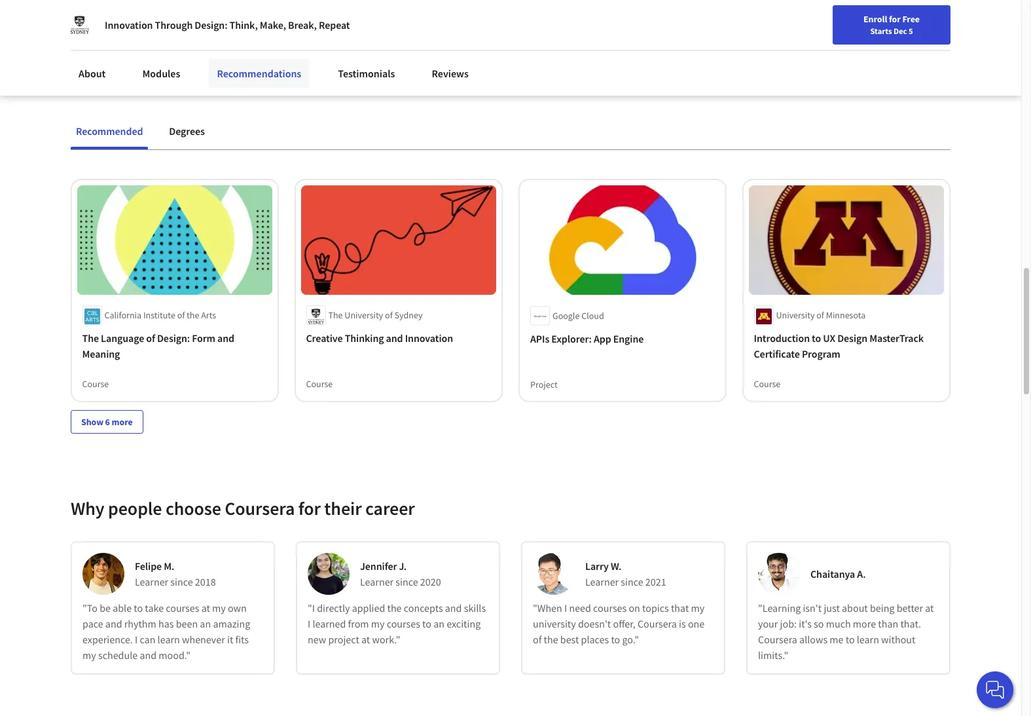 Task type: vqa. For each thing, say whether or not it's contained in the screenshot.
MENU
no



Task type: locate. For each thing, give the bounding box(es) containing it.
new
[[308, 633, 326, 646]]

learner for jennifer
[[360, 575, 394, 589]]

doesn't
[[578, 617, 611, 630]]

2 since from the left
[[396, 575, 418, 589]]

2 horizontal spatial the
[[544, 633, 559, 646]]

0 horizontal spatial more
[[112, 416, 133, 428]]

my up one
[[692, 602, 705, 615]]

2 course from the left
[[307, 378, 333, 390]]

1 horizontal spatial coursera
[[638, 617, 677, 630]]

program
[[803, 347, 841, 361]]

the inside 'collection' 'element'
[[187, 309, 200, 321]]

of
[[178, 309, 185, 321], [386, 309, 393, 321], [817, 309, 825, 321], [147, 332, 156, 345], [533, 633, 542, 646]]

1 horizontal spatial i
[[308, 617, 311, 630]]

1 vertical spatial design:
[[158, 332, 190, 345]]

"when i need courses on topics that my university doesn't offer, coursera is one of the best places to go."
[[533, 602, 705, 646]]

1 horizontal spatial more
[[854, 617, 877, 630]]

0 vertical spatial for
[[890, 13, 901, 25]]

at down from
[[362, 633, 370, 646]]

1 horizontal spatial learn
[[857, 633, 880, 646]]

recommended
[[71, 71, 189, 94], [76, 124, 143, 137]]

apis explorer: app engine
[[531, 332, 644, 345]]

"learning isn't just about being better at your job: it's so much more than that. coursera allows me to learn without limits."
[[759, 602, 935, 662]]

1 horizontal spatial for
[[890, 13, 901, 25]]

0 vertical spatial the
[[187, 309, 200, 321]]

None search field
[[187, 8, 501, 34]]

innovation inside 'collection' 'element'
[[406, 332, 454, 345]]

since inside larry w. learner since 2021
[[621, 575, 644, 589]]

0 horizontal spatial learn
[[158, 633, 180, 646]]

of right "institute"
[[178, 309, 185, 321]]

has
[[159, 617, 174, 630]]

1 horizontal spatial since
[[396, 575, 418, 589]]

for up dec
[[890, 13, 901, 25]]

i left need
[[565, 602, 567, 615]]

coursera
[[225, 497, 295, 520], [638, 617, 677, 630], [759, 633, 798, 646]]

of for california institute of the arts
[[178, 309, 185, 321]]

the for concepts
[[388, 602, 402, 615]]

to inside "i directly applied the concepts and skills i learned from my courses to an exciting new project at work."
[[423, 617, 432, 630]]

0 horizontal spatial the
[[83, 332, 99, 345]]

to up rhythm
[[134, 602, 143, 615]]

apis
[[531, 332, 550, 345]]

job:
[[781, 617, 797, 630]]

it
[[227, 633, 233, 646]]

2 horizontal spatial coursera
[[759, 633, 798, 646]]

0 horizontal spatial since
[[171, 575, 193, 589]]

a.
[[858, 568, 866, 581]]

recommended up recommended button
[[71, 71, 189, 94]]

2 horizontal spatial course
[[755, 378, 781, 390]]

the up creative
[[329, 309, 343, 321]]

1 since from the left
[[171, 575, 193, 589]]

1 horizontal spatial innovation
[[406, 332, 454, 345]]

to
[[813, 332, 822, 345], [134, 602, 143, 615], [423, 617, 432, 630], [612, 633, 621, 646], [846, 633, 855, 646]]

"learning
[[759, 602, 801, 615]]

places
[[581, 633, 609, 646]]

the university of sydney image
[[71, 16, 89, 34]]

courses up 'been'
[[166, 602, 199, 615]]

about
[[843, 602, 869, 615]]

entrepreneurship
[[361, 71, 499, 94]]

at right better at bottom right
[[926, 602, 935, 615]]

2 horizontal spatial learner
[[586, 575, 619, 589]]

the up meaning
[[83, 332, 99, 345]]

2 vertical spatial the
[[544, 633, 559, 646]]

the right applied
[[388, 602, 402, 615]]

2 horizontal spatial courses
[[594, 602, 627, 615]]

2 horizontal spatial at
[[926, 602, 935, 615]]

recommended down 'about' 'link'
[[76, 124, 143, 137]]

the left arts
[[187, 309, 200, 321]]

recommended for recommended
[[76, 124, 143, 137]]

amazing
[[213, 617, 250, 630]]

design: left think, at left
[[195, 18, 228, 31]]

since down j.
[[396, 575, 418, 589]]

learn for more
[[857, 633, 880, 646]]

to left ux
[[813, 332, 822, 345]]

from
[[348, 617, 369, 630]]

an up the "whenever"
[[200, 617, 211, 630]]

the inside the language of design: form and meaning
[[83, 332, 99, 345]]

0 horizontal spatial i
[[135, 633, 138, 646]]

more right 6
[[112, 416, 133, 428]]

learn inside "to be able to take courses at my own pace and rhythm has been an amazing experience. i can learn whenever it fits my schedule and mood."
[[158, 633, 180, 646]]

i inside "to be able to take courses at my own pace and rhythm has been an amazing experience. i can learn whenever it fits my schedule and mood."
[[135, 633, 138, 646]]

1 course from the left
[[83, 378, 109, 390]]

courses
[[166, 602, 199, 615], [594, 602, 627, 615], [387, 617, 421, 630]]

creative thinking and innovation
[[307, 332, 454, 345]]

topics
[[643, 602, 669, 615]]

1 learner from the left
[[135, 575, 168, 589]]

be
[[100, 602, 111, 615]]

and up exciting
[[445, 602, 462, 615]]

introduction
[[755, 332, 811, 345]]

arts
[[202, 309, 217, 321]]

been
[[176, 617, 198, 630]]

course for creative thinking and innovation
[[307, 378, 333, 390]]

0 horizontal spatial at
[[202, 602, 210, 615]]

the
[[187, 309, 200, 321], [388, 602, 402, 615], [544, 633, 559, 646]]

1 horizontal spatial learner
[[360, 575, 394, 589]]

1 horizontal spatial university
[[777, 309, 816, 321]]

1 vertical spatial the
[[83, 332, 99, 345]]

0 vertical spatial coursera
[[225, 497, 295, 520]]

more inside "show 6 more" button
[[112, 416, 133, 428]]

0 vertical spatial the
[[329, 309, 343, 321]]

an down concepts at the left of page
[[434, 617, 445, 630]]

explorer:
[[552, 332, 592, 345]]

and right the form
[[218, 332, 235, 345]]

better
[[897, 602, 924, 615]]

learner down the jennifer
[[360, 575, 394, 589]]

1 learn from the left
[[158, 633, 180, 646]]

coursera inside "learning isn't just about being better at your job: it's so much more than that. coursera allows me to learn without limits."
[[759, 633, 798, 646]]

learner inside larry w. learner since 2021
[[586, 575, 619, 589]]

0 vertical spatial recommended
[[71, 71, 189, 94]]

course down certificate
[[755, 378, 781, 390]]

show notifications image
[[845, 16, 861, 32]]

recommendation tabs tab list
[[71, 115, 951, 149]]

1 vertical spatial innovation
[[406, 332, 454, 345]]

think,
[[230, 18, 258, 31]]

0 horizontal spatial design:
[[158, 332, 190, 345]]

1 vertical spatial more
[[854, 617, 877, 630]]

design: down california institute of the arts
[[158, 332, 190, 345]]

course down creative
[[307, 378, 333, 390]]

learn down has
[[158, 633, 180, 646]]

since for j.
[[396, 575, 418, 589]]

learner inside felipe m. learner since 2018
[[135, 575, 168, 589]]

and down can
[[140, 649, 157, 662]]

3 learner from the left
[[586, 575, 619, 589]]

1 horizontal spatial the
[[329, 309, 343, 321]]

1 horizontal spatial the
[[388, 602, 402, 615]]

reviews
[[432, 67, 469, 80]]

courses up offer,
[[594, 602, 627, 615]]

learn for has
[[158, 633, 180, 646]]

2 vertical spatial coursera
[[759, 633, 798, 646]]

the inside "i directly applied the concepts and skills i learned from my courses to an exciting new project at work."
[[388, 602, 402, 615]]

i left can
[[135, 633, 138, 646]]

1 vertical spatial i
[[308, 617, 311, 630]]

learn inside "learning isn't just about being better at your job: it's so much more than that. coursera allows me to learn without limits."
[[857, 633, 880, 646]]

of inside the language of design: form and meaning
[[147, 332, 156, 345]]

for left their
[[299, 497, 321, 520]]

the inside "when i need courses on topics that my university doesn't offer, coursera is one of the best places to go."
[[544, 633, 559, 646]]

"to be able to take courses at my own pace and rhythm has been an amazing experience. i can learn whenever it fits my schedule and mood."
[[83, 602, 250, 662]]

"to
[[83, 602, 98, 615]]

2 learner from the left
[[360, 575, 394, 589]]

course down meaning
[[83, 378, 109, 390]]

1 horizontal spatial courses
[[387, 617, 421, 630]]

learner inside "jennifer j. learner since 2020"
[[360, 575, 394, 589]]

2 horizontal spatial i
[[565, 602, 567, 615]]

at
[[202, 602, 210, 615], [926, 602, 935, 615], [362, 633, 370, 646]]

show 6 more
[[81, 416, 133, 428]]

since down w.
[[621, 575, 644, 589]]

of up ux
[[817, 309, 825, 321]]

modules
[[142, 67, 180, 80]]

0 horizontal spatial an
[[200, 617, 211, 630]]

0 horizontal spatial course
[[83, 378, 109, 390]]

and
[[218, 332, 235, 345], [387, 332, 404, 345], [445, 602, 462, 615], [105, 617, 122, 630], [140, 649, 157, 662]]

and inside the language of design: form and meaning
[[218, 332, 235, 345]]

recommended button
[[71, 115, 148, 147]]

2 learn from the left
[[857, 633, 880, 646]]

pace
[[83, 617, 103, 630]]

the down university on the bottom right
[[544, 633, 559, 646]]

1 horizontal spatial course
[[307, 378, 333, 390]]

enroll
[[864, 13, 888, 25]]

university up "thinking" at the top
[[345, 309, 384, 321]]

university
[[345, 309, 384, 321], [777, 309, 816, 321]]

0 vertical spatial i
[[565, 602, 567, 615]]

course for introduction to ux design mastertrack certificate program
[[755, 378, 781, 390]]

course
[[83, 378, 109, 390], [307, 378, 333, 390], [755, 378, 781, 390]]

of down "institute"
[[147, 332, 156, 345]]

2 an from the left
[[434, 617, 445, 630]]

1 vertical spatial coursera
[[638, 617, 677, 630]]

design
[[838, 332, 868, 345]]

more down the about
[[854, 617, 877, 630]]

coursera inside "when i need courses on topics that my university doesn't offer, coursera is one of the best places to go."
[[638, 617, 677, 630]]

at inside "to be able to take courses at my own pace and rhythm has been an amazing experience. i can learn whenever it fits my schedule and mood."
[[202, 602, 210, 615]]

more
[[112, 416, 133, 428], [854, 617, 877, 630]]

university up introduction
[[777, 309, 816, 321]]

1 an from the left
[[200, 617, 211, 630]]

me
[[830, 633, 844, 646]]

1 horizontal spatial design:
[[195, 18, 228, 31]]

at for courses
[[202, 602, 210, 615]]

university
[[533, 617, 576, 630]]

california institute of the arts
[[105, 309, 217, 321]]

to left 'go."'
[[612, 633, 621, 646]]

applied
[[352, 602, 385, 615]]

best
[[561, 633, 579, 646]]

google cloud
[[553, 309, 605, 321]]

courses up work."
[[387, 617, 421, 630]]

introduction to ux design mastertrack certificate program
[[755, 332, 925, 361]]

at inside "learning isn't just about being better at your job: it's so much more than that. coursera allows me to learn without limits."
[[926, 602, 935, 615]]

at down the 2018
[[202, 602, 210, 615]]

experience.
[[83, 633, 133, 646]]

so
[[814, 617, 825, 630]]

my left 'own'
[[212, 602, 226, 615]]

1 horizontal spatial at
[[362, 633, 370, 646]]

3 course from the left
[[755, 378, 781, 390]]

of inside "when i need courses on topics that my university doesn't offer, coursera is one of the best places to go."
[[533, 633, 542, 646]]

i down "i
[[308, 617, 311, 630]]

of down university on the bottom right
[[533, 633, 542, 646]]

design:
[[195, 18, 228, 31], [158, 332, 190, 345]]

menu item
[[747, 13, 831, 56]]

learn down than
[[857, 633, 880, 646]]

just
[[824, 602, 840, 615]]

innovation down the sydney
[[406, 332, 454, 345]]

jennifer
[[360, 560, 397, 573]]

thinking
[[345, 332, 385, 345]]

of left the sydney
[[386, 309, 393, 321]]

need
[[570, 602, 592, 615]]

my inside "i directly applied the concepts and skills i learned from my courses to an exciting new project at work."
[[371, 617, 385, 630]]

since inside felipe m. learner since 2018
[[171, 575, 193, 589]]

choose
[[166, 497, 221, 520]]

1 horizontal spatial an
[[434, 617, 445, 630]]

since down the m.
[[171, 575, 193, 589]]

learner down larry
[[586, 575, 619, 589]]

for
[[890, 13, 901, 25], [299, 497, 321, 520]]

enroll for free starts dec 5
[[864, 13, 920, 36]]

ux
[[824, 332, 836, 345]]

0 vertical spatial more
[[112, 416, 133, 428]]

0 horizontal spatial for
[[299, 497, 321, 520]]

show
[[81, 416, 103, 428]]

1 vertical spatial the
[[388, 602, 402, 615]]

my up work."
[[371, 617, 385, 630]]

recommended inside button
[[76, 124, 143, 137]]

starts
[[871, 26, 893, 36]]

3 since from the left
[[621, 575, 644, 589]]

to down concepts at the left of page
[[423, 617, 432, 630]]

to inside "learning isn't just about being better at your job: it's so much more than that. coursera allows me to learn without limits."
[[846, 633, 855, 646]]

1 vertical spatial recommended
[[76, 124, 143, 137]]

innovation left "through"
[[105, 18, 153, 31]]

since for w.
[[621, 575, 644, 589]]

more inside "learning isn't just about being better at your job: it's so much more than that. coursera allows me to learn without limits."
[[854, 617, 877, 630]]

0 vertical spatial innovation
[[105, 18, 153, 31]]

in
[[343, 71, 358, 94]]

0 horizontal spatial courses
[[166, 602, 199, 615]]

project
[[531, 378, 558, 390]]

my inside "when i need courses on topics that my university doesn't offer, coursera is one of the best places to go."
[[692, 602, 705, 615]]

since inside "jennifer j. learner since 2020"
[[396, 575, 418, 589]]

2 vertical spatial i
[[135, 633, 138, 646]]

m.
[[164, 560, 174, 573]]

introduction to ux design mastertrack certificate program link
[[755, 330, 940, 362]]

0 horizontal spatial innovation
[[105, 18, 153, 31]]

the language of design: form and meaning link
[[83, 330, 267, 362]]

i inside "when i need courses on topics that my university doesn't offer, coursera is one of the best places to go."
[[565, 602, 567, 615]]

0 horizontal spatial learner
[[135, 575, 168, 589]]

2 horizontal spatial since
[[621, 575, 644, 589]]

0 horizontal spatial university
[[345, 309, 384, 321]]

0 horizontal spatial the
[[187, 309, 200, 321]]

project
[[329, 633, 360, 646]]

degrees
[[169, 124, 205, 137]]

learner down felipe
[[135, 575, 168, 589]]

to right me
[[846, 633, 855, 646]]

my down the 'experience.'
[[83, 649, 96, 662]]



Task type: describe. For each thing, give the bounding box(es) containing it.
at inside "i directly applied the concepts and skills i learned from my courses to an exciting new project at work."
[[362, 633, 370, 646]]

0 vertical spatial design:
[[195, 18, 228, 31]]

app
[[594, 332, 612, 345]]

w.
[[611, 560, 622, 573]]

work."
[[372, 633, 401, 646]]

learner for felipe
[[135, 575, 168, 589]]

an inside "i directly applied the concepts and skills i learned from my courses to an exciting new project at work."
[[434, 617, 445, 630]]

engine
[[614, 332, 644, 345]]

the for the university of sydney
[[329, 309, 343, 321]]

free
[[903, 13, 920, 25]]

dec
[[894, 26, 908, 36]]

meaning
[[83, 347, 120, 361]]

recommended for recommended if you're interested in entrepreneurship
[[71, 71, 189, 94]]

without
[[882, 633, 916, 646]]

exciting
[[447, 617, 481, 630]]

creative
[[307, 332, 343, 345]]

allows
[[800, 633, 828, 646]]

recommendations
[[217, 67, 302, 80]]

collection element
[[63, 150, 959, 455]]

coursera image
[[16, 11, 99, 32]]

why
[[71, 497, 105, 520]]

their
[[325, 497, 362, 520]]

felipe m. learner since 2018
[[135, 560, 216, 589]]

is
[[679, 617, 686, 630]]

5
[[909, 26, 914, 36]]

learner for larry
[[586, 575, 619, 589]]

the language of design: form and meaning
[[83, 332, 235, 361]]

isn't
[[803, 602, 822, 615]]

degrees button
[[164, 115, 210, 147]]

google
[[553, 309, 580, 321]]

2018
[[195, 575, 216, 589]]

mastertrack
[[870, 332, 925, 345]]

one
[[689, 617, 705, 630]]

learned
[[313, 617, 346, 630]]

why people choose coursera for their career
[[71, 497, 415, 520]]

creative thinking and innovation link
[[307, 330, 491, 346]]

to inside "to be able to take courses at my own pace and rhythm has been an amazing experience. i can learn whenever it fits my schedule and mood."
[[134, 602, 143, 615]]

to inside introduction to ux design mastertrack certificate program
[[813, 332, 822, 345]]

of for the university of sydney
[[386, 309, 393, 321]]

the university of sydney
[[329, 309, 423, 321]]

at for better
[[926, 602, 935, 615]]

form
[[192, 332, 216, 345]]

rhythm
[[124, 617, 156, 630]]

repeat
[[319, 18, 350, 31]]

schedule
[[98, 649, 138, 662]]

i inside "i directly applied the concepts and skills i learned from my courses to an exciting new project at work."
[[308, 617, 311, 630]]

"i directly applied the concepts and skills i learned from my courses to an exciting new project at work."
[[308, 602, 486, 646]]

courses inside "i directly applied the concepts and skills i learned from my courses to an exciting new project at work."
[[387, 617, 421, 630]]

much
[[827, 617, 851, 630]]

university of minnesota
[[777, 309, 867, 321]]

break,
[[288, 18, 317, 31]]

"when
[[533, 602, 563, 615]]

your
[[759, 617, 779, 630]]

since for m.
[[171, 575, 193, 589]]

and down the sydney
[[387, 332, 404, 345]]

for inside 'enroll for free starts dec 5'
[[890, 13, 901, 25]]

the for arts
[[187, 309, 200, 321]]

testimonials
[[338, 67, 395, 80]]

directly
[[317, 602, 350, 615]]

design: inside the language of design: form and meaning
[[158, 332, 190, 345]]

to inside "when i need courses on topics that my university doesn't offer, coursera is one of the best places to go."
[[612, 633, 621, 646]]

whenever
[[182, 633, 225, 646]]

can
[[140, 633, 156, 646]]

career
[[366, 497, 415, 520]]

it's
[[799, 617, 812, 630]]

recommendations link
[[209, 59, 309, 88]]

reviews link
[[424, 59, 477, 88]]

show 6 more button
[[71, 410, 143, 434]]

fits
[[236, 633, 249, 646]]

people
[[108, 497, 162, 520]]

felipe
[[135, 560, 162, 573]]

the for the language of design: form and meaning
[[83, 332, 99, 345]]

larry
[[586, 560, 609, 573]]

about link
[[71, 59, 114, 88]]

of for the language of design: form and meaning
[[147, 332, 156, 345]]

recommended if you're interested in entrepreneurship
[[71, 71, 499, 94]]

testimonials link
[[330, 59, 403, 88]]

0 horizontal spatial coursera
[[225, 497, 295, 520]]

chaitanya
[[811, 568, 856, 581]]

1 vertical spatial for
[[299, 497, 321, 520]]

and inside "i directly applied the concepts and skills i learned from my courses to an exciting new project at work."
[[445, 602, 462, 615]]

courses inside "when i need courses on topics that my university doesn't offer, coursera is one of the best places to go."
[[594, 602, 627, 615]]

own
[[228, 602, 247, 615]]

an inside "to be able to take courses at my own pace and rhythm has been an amazing experience. i can learn whenever it fits my schedule and mood."
[[200, 617, 211, 630]]

1 university from the left
[[345, 309, 384, 321]]

2 university from the left
[[777, 309, 816, 321]]

make,
[[260, 18, 286, 31]]

chaitanya a.
[[811, 568, 866, 581]]

jennifer j. learner since 2020
[[360, 560, 441, 589]]

minnesota
[[827, 309, 867, 321]]

california
[[105, 309, 142, 321]]

course for the language of design: form and meaning
[[83, 378, 109, 390]]

that
[[671, 602, 689, 615]]

on
[[629, 602, 641, 615]]

j.
[[399, 560, 407, 573]]

and up the 'experience.'
[[105, 617, 122, 630]]

innovation through design: think, make, break, repeat
[[105, 18, 350, 31]]

cloud
[[582, 309, 605, 321]]

language
[[101, 332, 145, 345]]

that.
[[901, 617, 922, 630]]

chat with us image
[[985, 679, 1006, 700]]

courses inside "to be able to take courses at my own pace and rhythm has been an amazing experience. i can learn whenever it fits my schedule and mood."
[[166, 602, 199, 615]]

if
[[192, 71, 203, 94]]



